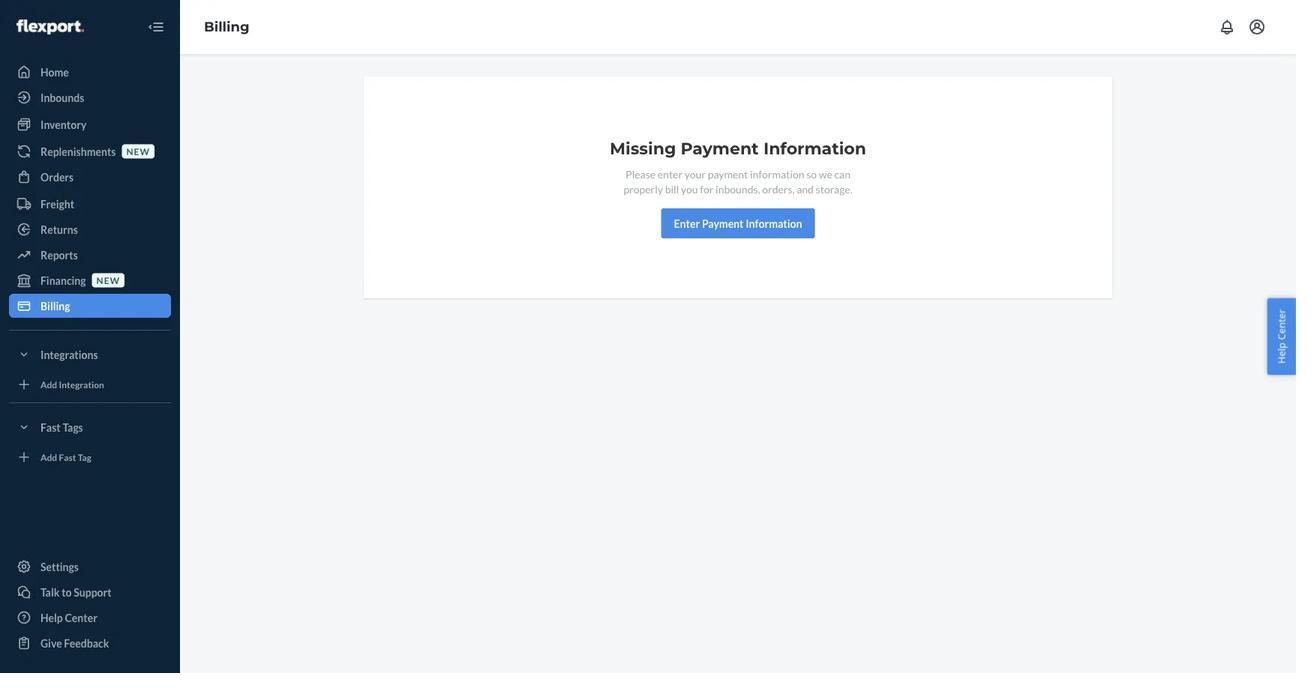 Task type: vqa. For each thing, say whether or not it's contained in the screenshot.
the left Billing link
yes



Task type: describe. For each thing, give the bounding box(es) containing it.
open account menu image
[[1248, 18, 1266, 36]]

your
[[685, 168, 706, 180]]

support
[[74, 586, 112, 599]]

orders,
[[762, 183, 795, 195]]

flexport logo image
[[17, 19, 84, 34]]

integrations button
[[9, 343, 171, 367]]

0 horizontal spatial center
[[65, 612, 97, 625]]

home
[[41, 66, 69, 78]]

reports
[[41, 249, 78, 261]]

1 vertical spatial fast
[[59, 452, 76, 463]]

help center inside button
[[1275, 310, 1289, 364]]

new for financing
[[96, 275, 120, 286]]

open notifications image
[[1218, 18, 1236, 36]]

give
[[41, 637, 62, 650]]

orders
[[41, 171, 74, 183]]

new for replenishments
[[126, 146, 150, 157]]

freight link
[[9, 192, 171, 216]]

freight
[[41, 198, 74, 210]]

returns link
[[9, 218, 171, 242]]

bill
[[665, 183, 679, 195]]

information for missing payment information
[[764, 138, 867, 159]]

settings link
[[9, 555, 171, 579]]

inbounds
[[41, 91, 84, 104]]

to
[[62, 586, 72, 599]]

payment for missing
[[681, 138, 759, 159]]

integration
[[59, 379, 104, 390]]

0 horizontal spatial help
[[41, 612, 63, 625]]

fast inside dropdown button
[[41, 421, 61, 434]]

reports link
[[9, 243, 171, 267]]

missing payment information
[[610, 138, 867, 159]]

returns
[[41, 223, 78, 236]]

for
[[700, 183, 714, 195]]

center inside button
[[1275, 310, 1289, 340]]

inventory link
[[9, 113, 171, 137]]

enter payment information
[[674, 217, 802, 230]]

give feedback
[[41, 637, 109, 650]]

inventory
[[41, 118, 87, 131]]

1 horizontal spatial billing link
[[204, 18, 250, 35]]

add fast tag link
[[9, 446, 171, 470]]

integrations
[[41, 349, 98, 361]]



Task type: locate. For each thing, give the bounding box(es) containing it.
fast tags
[[41, 421, 83, 434]]

payment inside button
[[702, 217, 744, 230]]

0 horizontal spatial help center
[[41, 612, 97, 625]]

tag
[[78, 452, 91, 463]]

1 vertical spatial help
[[41, 612, 63, 625]]

can
[[835, 168, 851, 180]]

add integration link
[[9, 373, 171, 397]]

inbounds,
[[716, 183, 760, 195]]

information inside button
[[746, 217, 802, 230]]

payment right enter
[[702, 217, 744, 230]]

0 vertical spatial billing link
[[204, 18, 250, 35]]

help inside button
[[1275, 343, 1289, 364]]

1 horizontal spatial help center
[[1275, 310, 1289, 364]]

1 vertical spatial center
[[65, 612, 97, 625]]

1 add from the top
[[41, 379, 57, 390]]

close navigation image
[[147, 18, 165, 36]]

add left integration
[[41, 379, 57, 390]]

missing
[[610, 138, 676, 159]]

settings
[[41, 561, 79, 574]]

information down orders,
[[746, 217, 802, 230]]

give feedback button
[[9, 632, 171, 656]]

0 vertical spatial add
[[41, 379, 57, 390]]

payment up payment
[[681, 138, 759, 159]]

enter
[[674, 217, 700, 230]]

fast
[[41, 421, 61, 434], [59, 452, 76, 463]]

add integration
[[41, 379, 104, 390]]

0 horizontal spatial billing link
[[9, 294, 171, 318]]

information
[[764, 138, 867, 159], [746, 217, 802, 230]]

we
[[819, 168, 833, 180]]

1 vertical spatial billing link
[[9, 294, 171, 318]]

fast tags button
[[9, 416, 171, 440]]

please enter your payment information so we can properly bill you for inbounds, orders, and storage.
[[624, 168, 853, 195]]

help center
[[1275, 310, 1289, 364], [41, 612, 97, 625]]

tags
[[63, 421, 83, 434]]

0 vertical spatial center
[[1275, 310, 1289, 340]]

billing right close navigation image
[[204, 18, 250, 35]]

0 horizontal spatial billing
[[41, 300, 70, 312]]

0 vertical spatial help
[[1275, 343, 1289, 364]]

1 vertical spatial help center
[[41, 612, 97, 625]]

enter payment information button
[[661, 209, 815, 239]]

information up so at the top of page
[[764, 138, 867, 159]]

2 add from the top
[[41, 452, 57, 463]]

0 vertical spatial help center
[[1275, 310, 1289, 364]]

0 vertical spatial new
[[126, 146, 150, 157]]

billing link
[[204, 18, 250, 35], [9, 294, 171, 318]]

help center button
[[1268, 298, 1296, 375]]

1 horizontal spatial new
[[126, 146, 150, 157]]

0 vertical spatial billing
[[204, 18, 250, 35]]

billing down financing
[[41, 300, 70, 312]]

add
[[41, 379, 57, 390], [41, 452, 57, 463]]

enter
[[658, 168, 683, 180]]

add for add fast tag
[[41, 452, 57, 463]]

1 horizontal spatial help
[[1275, 343, 1289, 364]]

1 vertical spatial billing
[[41, 300, 70, 312]]

information for enter payment information
[[746, 217, 802, 230]]

add down fast tags
[[41, 452, 57, 463]]

talk
[[41, 586, 60, 599]]

billing
[[204, 18, 250, 35], [41, 300, 70, 312]]

0 vertical spatial information
[[764, 138, 867, 159]]

1 vertical spatial new
[[96, 275, 120, 286]]

new
[[126, 146, 150, 157], [96, 275, 120, 286]]

billing link down financing
[[9, 294, 171, 318]]

help center link
[[9, 606, 171, 630]]

storage.
[[816, 183, 853, 195]]

1 vertical spatial add
[[41, 452, 57, 463]]

payment
[[681, 138, 759, 159], [702, 217, 744, 230]]

feedback
[[64, 637, 109, 650]]

billing link right close navigation image
[[204, 18, 250, 35]]

1 vertical spatial information
[[746, 217, 802, 230]]

replenishments
[[41, 145, 116, 158]]

new up orders link
[[126, 146, 150, 157]]

1 horizontal spatial billing
[[204, 18, 250, 35]]

0 horizontal spatial new
[[96, 275, 120, 286]]

talk to support button
[[9, 581, 171, 605]]

talk to support
[[41, 586, 112, 599]]

add fast tag
[[41, 452, 91, 463]]

new down reports 'link'
[[96, 275, 120, 286]]

fast left tags
[[41, 421, 61, 434]]

center
[[1275, 310, 1289, 340], [65, 612, 97, 625]]

1 horizontal spatial center
[[1275, 310, 1289, 340]]

add for add integration
[[41, 379, 57, 390]]

financing
[[41, 274, 86, 287]]

inbounds link
[[9, 86, 171, 110]]

fast left tag
[[59, 452, 76, 463]]

information
[[750, 168, 805, 180]]

so
[[807, 168, 817, 180]]

add inside "link"
[[41, 379, 57, 390]]

please
[[626, 168, 656, 180]]

properly
[[624, 183, 663, 195]]

0 vertical spatial payment
[[681, 138, 759, 159]]

help
[[1275, 343, 1289, 364], [41, 612, 63, 625]]

home link
[[9, 60, 171, 84]]

payment for enter
[[702, 217, 744, 230]]

payment
[[708, 168, 748, 180]]

0 vertical spatial fast
[[41, 421, 61, 434]]

orders link
[[9, 165, 171, 189]]

and
[[797, 183, 814, 195]]

1 vertical spatial payment
[[702, 217, 744, 230]]

you
[[681, 183, 698, 195]]



